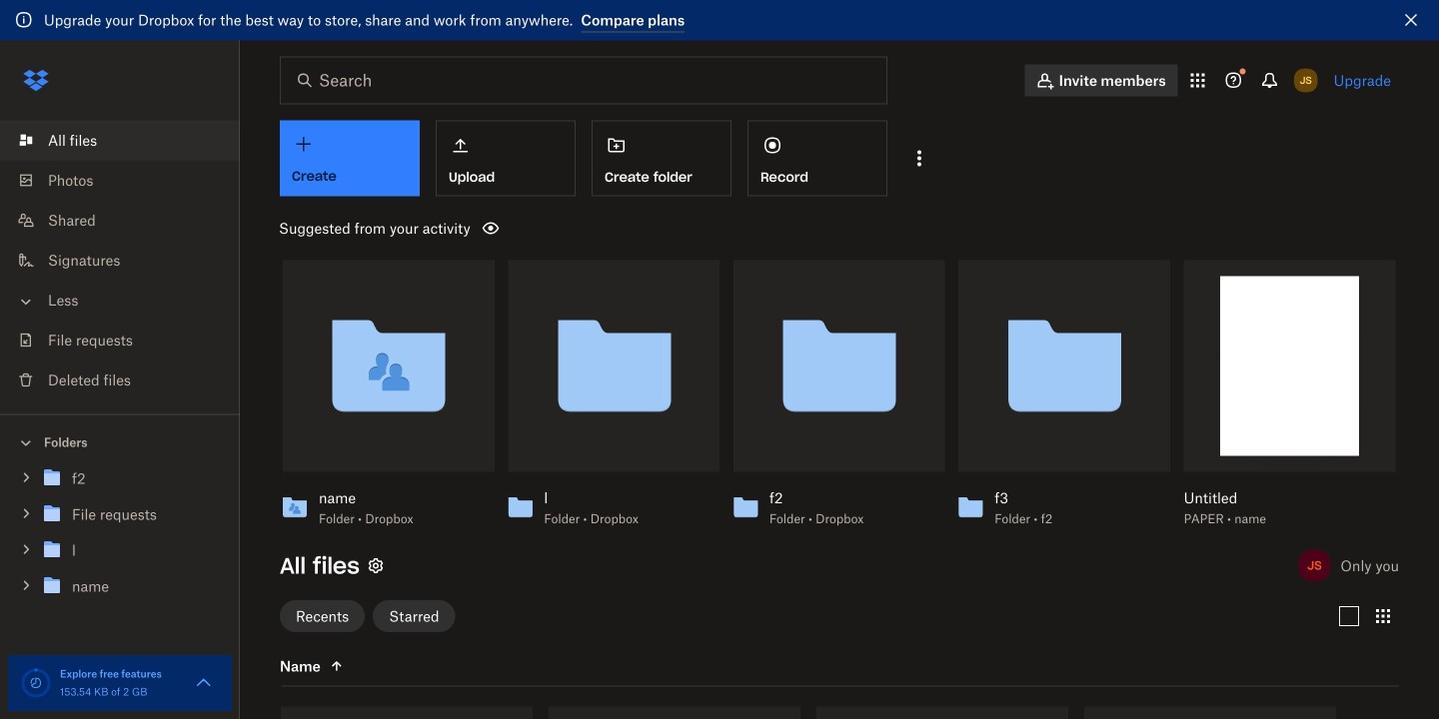 Task type: vqa. For each thing, say whether or not it's contained in the screenshot.
the wav within wav CHECKBOX ITEM
no



Task type: locate. For each thing, give the bounding box(es) containing it.
alert
[[0, 0, 1440, 40]]

less image
[[16, 292, 36, 312]]

Search in folder "Dropbox" text field
[[319, 68, 846, 92]]

folder settings image
[[364, 554, 388, 578]]

quota usage progress bar
[[20, 668, 52, 700]]

list
[[0, 108, 240, 414]]

folder, f2 row
[[281, 707, 533, 720]]

dropbox image
[[16, 60, 56, 100]]

group
[[0, 457, 240, 620]]

list item
[[0, 120, 240, 160]]



Task type: describe. For each thing, give the bounding box(es) containing it.
quota usage image
[[20, 668, 52, 700]]

shared folder, name row
[[1085, 707, 1337, 720]]

folder, l row
[[817, 707, 1069, 720]]

folder, file requests row
[[549, 707, 801, 720]]



